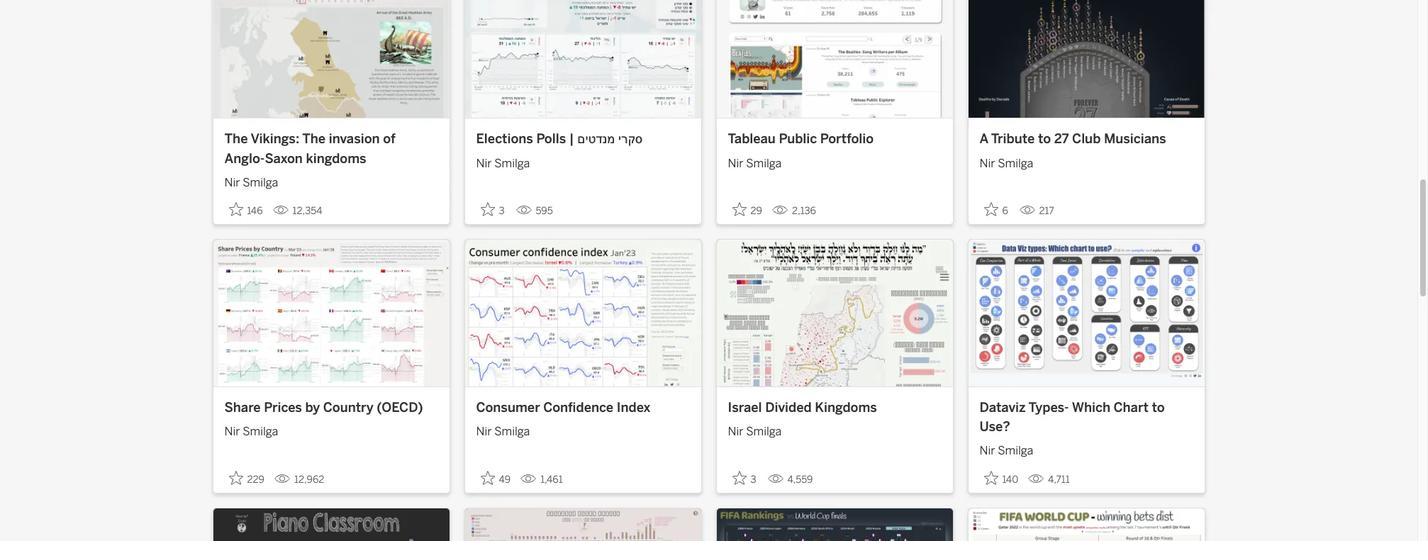 Task type: describe. For each thing, give the bounding box(es) containing it.
4,559 views element
[[762, 468, 819, 491]]

27
[[1054, 131, 1069, 147]]

share prices by country (oecd) link
[[224, 398, 438, 418]]

which
[[1072, 400, 1110, 415]]

workbook thumbnail image for to
[[968, 0, 1204, 118]]

Add Favorite button
[[476, 466, 515, 490]]

595 views element
[[510, 199, 559, 223]]

3 for elections
[[499, 205, 505, 217]]

‫nir smilga‬‎ link for which
[[980, 437, 1193, 460]]

portfolio
[[820, 131, 874, 147]]

12,962 views element
[[269, 468, 330, 491]]

kingdoms
[[815, 400, 877, 415]]

‫nir smilga‬‎ link for by
[[224, 418, 438, 440]]

smilga‬‎ for the
[[243, 176, 278, 189]]

dataviz types- which chart to use? link
[[980, 398, 1193, 437]]

share prices by country (oecd)
[[224, 400, 423, 415]]

1,461
[[540, 473, 563, 485]]

2 the from the left
[[302, 131, 326, 147]]

Add Favorite button
[[728, 198, 767, 221]]

smilga‬‎ for tableau
[[746, 156, 782, 170]]

the vikings: the invasion of anglo-saxon kingdoms link
[[224, 130, 438, 169]]

4,711
[[1048, 473, 1070, 485]]

smilga‬‎ for share
[[243, 425, 278, 438]]

49
[[499, 473, 511, 485]]

‫nir for a tribute to 27 club musicians
[[980, 156, 995, 170]]

kingdoms
[[306, 151, 366, 166]]

tableau public portfolio link
[[728, 130, 941, 149]]

217
[[1039, 205, 1054, 217]]

595
[[536, 205, 553, 217]]

smilga‬‎ for a
[[998, 156, 1033, 170]]

2,136 views element
[[767, 199, 822, 223]]

1,461 views element
[[515, 468, 568, 491]]

workbook thumbnail image for by
[[213, 240, 449, 386]]

chart
[[1114, 400, 1149, 415]]

add favorite button for share prices by country (oecd)
[[224, 466, 269, 490]]

(oecd)
[[377, 400, 423, 415]]

smilga‬‎ for consumer
[[494, 425, 530, 438]]

a tribute to 27 club musicians
[[980, 131, 1166, 147]]

workbook thumbnail image for the
[[213, 0, 449, 118]]

add favorite button for the vikings: the invasion of anglo-saxon kingdoms
[[224, 198, 267, 221]]

‫nir smilga‬‎ link for to
[[980, 149, 1193, 172]]

‫nir smilga‬‎ link for kingdoms
[[728, 418, 941, 440]]

index
[[617, 400, 650, 415]]

invasion
[[329, 131, 380, 147]]

|
[[569, 131, 574, 147]]

tableau public portfolio
[[728, 131, 874, 147]]

a
[[980, 131, 988, 147]]

elections
[[476, 131, 533, 147]]

146
[[247, 205, 263, 217]]

dataviz
[[980, 400, 1026, 415]]

prices
[[264, 400, 302, 415]]

‫nir smilga‬‎ for elections
[[476, 156, 530, 170]]

3 for israel
[[751, 473, 756, 485]]

12,354
[[293, 205, 322, 217]]

anglo-
[[224, 151, 265, 166]]

4,711 views element
[[1023, 468, 1075, 491]]

add favorite button for elections polls | סקרי מנדטים
[[476, 198, 510, 221]]

‫nir for elections polls | סקרי מנדטים
[[476, 156, 492, 170]]

12,354 views element
[[267, 199, 328, 223]]

vikings:
[[251, 131, 299, 147]]

add favorite button for dataviz types- which chart to use?
[[980, 466, 1023, 490]]

israel divided kingdoms link
[[728, 398, 941, 418]]

of
[[383, 131, 396, 147]]

add favorite button for a tribute to 27 club musicians
[[980, 198, 1014, 221]]

‫nir for tableau public portfolio
[[728, 156, 744, 170]]

consumer
[[476, 400, 540, 415]]

‫nir smilga‬‎ for a
[[980, 156, 1033, 170]]



Task type: locate. For each thing, give the bounding box(es) containing it.
‫nir smilga‬‎ down israel at the right bottom
[[728, 425, 782, 438]]

share
[[224, 400, 261, 415]]

to
[[1038, 131, 1051, 147], [1152, 400, 1165, 415]]

‫nir for the vikings: the invasion of anglo-saxon kingdoms
[[224, 176, 240, 189]]

1 horizontal spatial to
[[1152, 400, 1165, 415]]

‫nir smilga‬‎ down elections
[[476, 156, 530, 170]]

12,962
[[294, 473, 324, 485]]

tableau
[[728, 131, 776, 147]]

‫nir down israel at the right bottom
[[728, 425, 744, 438]]

saxon
[[265, 151, 303, 166]]

workbook thumbnail image
[[213, 0, 449, 118], [465, 0, 701, 118], [717, 0, 953, 118], [968, 0, 1204, 118], [213, 240, 449, 386], [465, 240, 701, 386], [717, 240, 953, 386], [968, 240, 1204, 386]]

workbook thumbnail image for |
[[465, 0, 701, 118]]

add favorite button left 12,962
[[224, 466, 269, 490]]

add favorite button containing 229
[[224, 466, 269, 490]]

israel divided kingdoms
[[728, 400, 877, 415]]

workbook thumbnail image for kingdoms
[[717, 240, 953, 386]]

add favorite button down the anglo-
[[224, 198, 267, 221]]

smilga‬‎ down the anglo-
[[243, 176, 278, 189]]

to inside 'dataviz types- which chart to use?'
[[1152, 400, 1165, 415]]

add favorite button containing 3
[[476, 198, 510, 221]]

‫nir smilga‬‎ down share
[[224, 425, 278, 438]]

‫nir smilga‬‎ down tribute in the top right of the page
[[980, 156, 1033, 170]]

divided
[[765, 400, 812, 415]]

‫nir smilga‬‎ down tableau
[[728, 156, 782, 170]]

‫nir down tableau
[[728, 156, 744, 170]]

‫nir smilga‬‎ link for |
[[476, 149, 690, 172]]

2,136
[[792, 205, 816, 217]]

smilga‬‎ down consumer
[[494, 425, 530, 438]]

3 left 4,559 views element
[[751, 473, 756, 485]]

workbook thumbnail image for portfolio
[[717, 0, 953, 118]]

3 inside button
[[751, 473, 756, 485]]

0 horizontal spatial the
[[224, 131, 248, 147]]

‫nir down use?
[[980, 444, 995, 458]]

tribute
[[991, 131, 1035, 147]]

add favorite button containing 140
[[980, 466, 1023, 490]]

Add Favorite button
[[224, 198, 267, 221], [476, 198, 510, 221], [980, 198, 1014, 221], [224, 466, 269, 490], [980, 466, 1023, 490]]

‫nir for consumer confidence index
[[476, 425, 492, 438]]

‫nir smilga‬‎ down consumer
[[476, 425, 530, 438]]

217 views element
[[1014, 199, 1060, 223]]

0 vertical spatial 3
[[499, 205, 505, 217]]

smilga‬‎ up 140
[[998, 444, 1033, 458]]

‫nir for dataviz types- which chart to use?
[[980, 444, 995, 458]]

‫nir for israel divided kingdoms
[[728, 425, 744, 438]]

by
[[305, 400, 320, 415]]

3 inside add favorite button
[[499, 205, 505, 217]]

use?
[[980, 419, 1010, 435]]

the up the anglo-
[[224, 131, 248, 147]]

1 horizontal spatial the
[[302, 131, 326, 147]]

smilga‬‎ down elections
[[494, 156, 530, 170]]

types-
[[1029, 400, 1069, 415]]

elections polls | סקרי מנדטים link
[[476, 130, 690, 149]]

‫nir for share prices by country (oecd)
[[224, 425, 240, 438]]

smilga‬‎
[[494, 156, 530, 170], [746, 156, 782, 170], [998, 156, 1033, 170], [243, 176, 278, 189], [243, 425, 278, 438], [494, 425, 530, 438], [746, 425, 782, 438], [998, 444, 1033, 458]]

‫nir smilga‬‎ for consumer
[[476, 425, 530, 438]]

‫nir down elections
[[476, 156, 492, 170]]

‫nir smilga‬‎ link for portfolio
[[728, 149, 941, 172]]

0 horizontal spatial to
[[1038, 131, 1051, 147]]

‫nir smilga‬‎ link for index
[[476, 418, 690, 440]]

‫nir down a
[[980, 156, 995, 170]]

a tribute to 27 club musicians link
[[980, 130, 1193, 149]]

1 horizontal spatial 3
[[751, 473, 756, 485]]

סקרי
[[618, 131, 643, 147]]

smilga‬‎ down tableau
[[746, 156, 782, 170]]

‫nir smilga‬‎ for share
[[224, 425, 278, 438]]

add favorite button containing 6
[[980, 198, 1014, 221]]

smilga‬‎ for israel
[[746, 425, 782, 438]]

‫nir smilga‬‎ for tableau
[[728, 156, 782, 170]]

smilga‬‎ for elections
[[494, 156, 530, 170]]

elections polls | סקרי מנדטים
[[476, 131, 643, 147]]

‫nir smilga‬‎
[[476, 156, 530, 170], [728, 156, 782, 170], [980, 156, 1033, 170], [224, 176, 278, 189], [224, 425, 278, 438], [476, 425, 530, 438], [728, 425, 782, 438], [980, 444, 1033, 458]]

consumer confidence index link
[[476, 398, 690, 418]]

add favorite button left 217
[[980, 198, 1014, 221]]

workbook thumbnail image for which
[[968, 240, 1204, 386]]

140
[[1002, 473, 1018, 485]]

‫nir down share
[[224, 425, 240, 438]]

musicians
[[1104, 131, 1166, 147]]

‫nir down consumer
[[476, 425, 492, 438]]

1 vertical spatial to
[[1152, 400, 1165, 415]]

the vikings: the invasion of anglo-saxon kingdoms
[[224, 131, 396, 166]]

29
[[751, 205, 762, 217]]

israel
[[728, 400, 762, 415]]

0 vertical spatial to
[[1038, 131, 1051, 147]]

מנדטים
[[577, 131, 615, 147]]

add favorite button down use?
[[980, 466, 1023, 490]]

1 the from the left
[[224, 131, 248, 147]]

to left 27
[[1038, 131, 1051, 147]]

‫nir smilga‬‎ link
[[476, 149, 690, 172], [728, 149, 941, 172], [980, 149, 1193, 172], [224, 169, 438, 191], [224, 418, 438, 440], [476, 418, 690, 440], [728, 418, 941, 440], [980, 437, 1193, 460]]

‫nir smilga‬‎ down use?
[[980, 444, 1033, 458]]

smilga‬‎ down israel at the right bottom
[[746, 425, 782, 438]]

0 horizontal spatial 3
[[499, 205, 505, 217]]

add favorite button left 595
[[476, 198, 510, 221]]

public
[[779, 131, 817, 147]]

dataviz types- which chart to use?
[[980, 400, 1165, 435]]

‫nir smilga‬‎ for the
[[224, 176, 278, 189]]

‫nir smilga‬‎ for israel
[[728, 425, 782, 438]]

smilga‬‎ down share
[[243, 425, 278, 438]]

4,559
[[787, 473, 813, 485]]

club
[[1072, 131, 1101, 147]]

3
[[499, 205, 505, 217], [751, 473, 756, 485]]

6
[[1002, 205, 1008, 217]]

‫nir smilga‬‎ down the anglo-
[[224, 176, 278, 189]]

consumer confidence index
[[476, 400, 650, 415]]

the
[[224, 131, 248, 147], [302, 131, 326, 147]]

smilga‬‎ down tribute in the top right of the page
[[998, 156, 1033, 170]]

confidence
[[543, 400, 614, 415]]

polls
[[536, 131, 566, 147]]

add favorite button containing 146
[[224, 198, 267, 221]]

‫nir
[[476, 156, 492, 170], [728, 156, 744, 170], [980, 156, 995, 170], [224, 176, 240, 189], [224, 425, 240, 438], [476, 425, 492, 438], [728, 425, 744, 438], [980, 444, 995, 458]]

‫nir down the anglo-
[[224, 176, 240, 189]]

1 vertical spatial 3
[[751, 473, 756, 485]]

smilga‬‎ for dataviz
[[998, 444, 1033, 458]]

country
[[323, 400, 374, 415]]

Add Favorite button
[[728, 466, 762, 490]]

3 left the 595 views element
[[499, 205, 505, 217]]

workbook thumbnail image for index
[[465, 240, 701, 386]]

‫nir smilga‬‎ link for the
[[224, 169, 438, 191]]

229
[[247, 473, 264, 485]]

to right chart
[[1152, 400, 1165, 415]]

the up kingdoms
[[302, 131, 326, 147]]

‫nir smilga‬‎ for dataviz
[[980, 444, 1033, 458]]



Task type: vqa. For each thing, say whether or not it's contained in the screenshot.
The "Rights"
no



